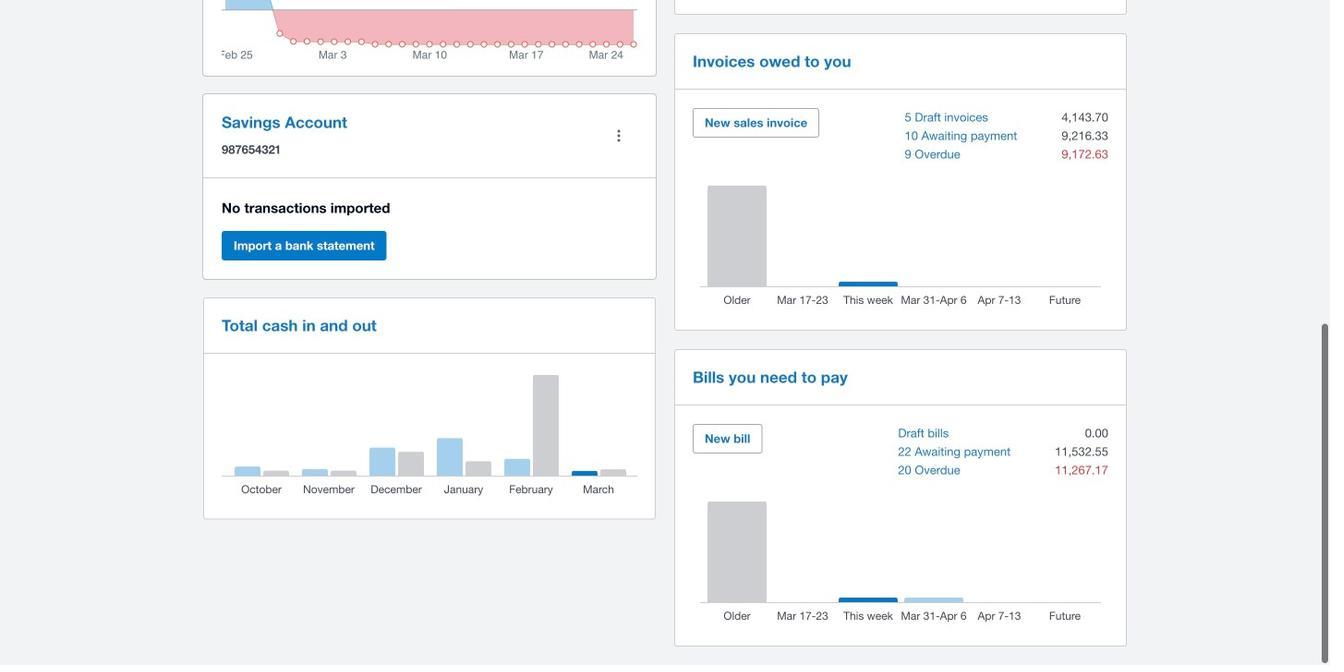 Task type: vqa. For each thing, say whether or not it's contained in the screenshot.
Manage and pay your employees
no



Task type: describe. For each thing, give the bounding box(es) containing it.
manage menu toggle image
[[601, 117, 638, 154]]



